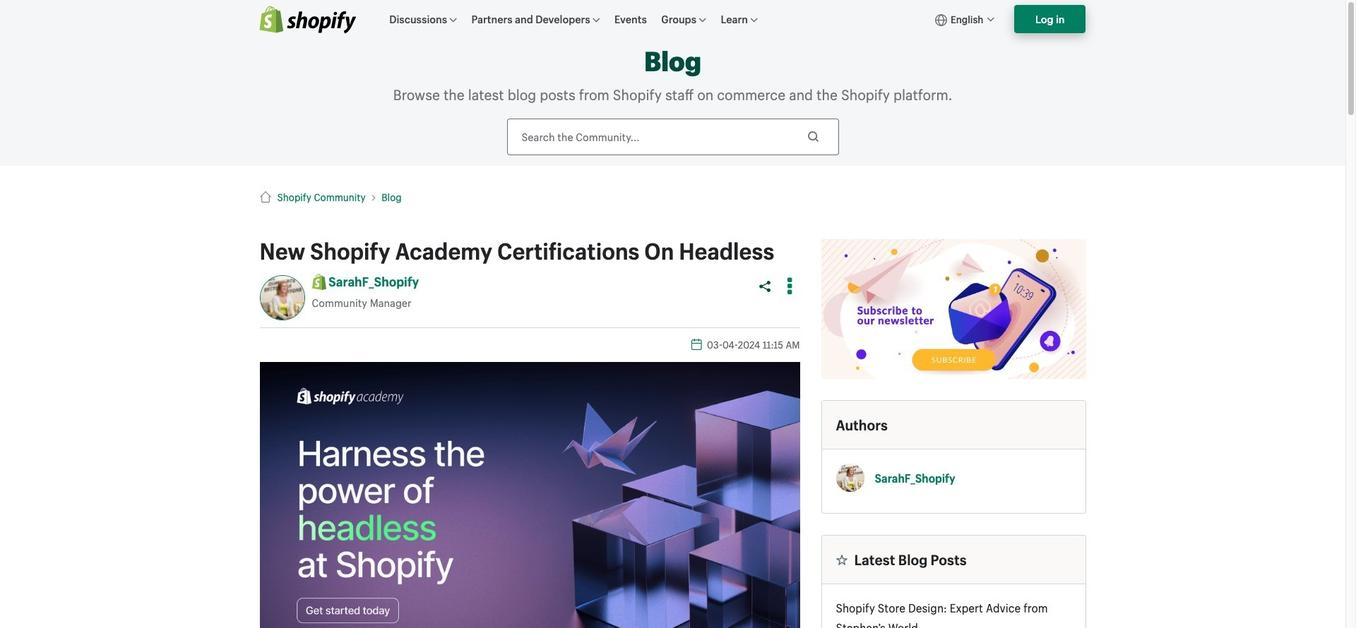 Task type: describe. For each thing, give the bounding box(es) containing it.
sarahf_shopify image
[[836, 464, 864, 492]]

2 heading from the top
[[836, 552, 1071, 569]]



Task type: locate. For each thing, give the bounding box(es) containing it.
sarahf_shopify image
[[260, 276, 305, 321]]

1 vertical spatial heading
[[836, 552, 1071, 569]]

Search text field
[[507, 118, 839, 155]]

None submit
[[796, 120, 831, 153]]

0 vertical spatial heading
[[836, 417, 1071, 434]]

heading
[[836, 417, 1071, 434], [836, 552, 1071, 569]]

1 heading from the top
[[836, 417, 1071, 434]]

community manager image
[[312, 274, 326, 290]]

shopify logo image
[[260, 6, 356, 33]]

promotion image (anonymous) image
[[821, 239, 1086, 379]]



Task type: vqa. For each thing, say whether or not it's contained in the screenshot.
first heading from the bottom
yes



